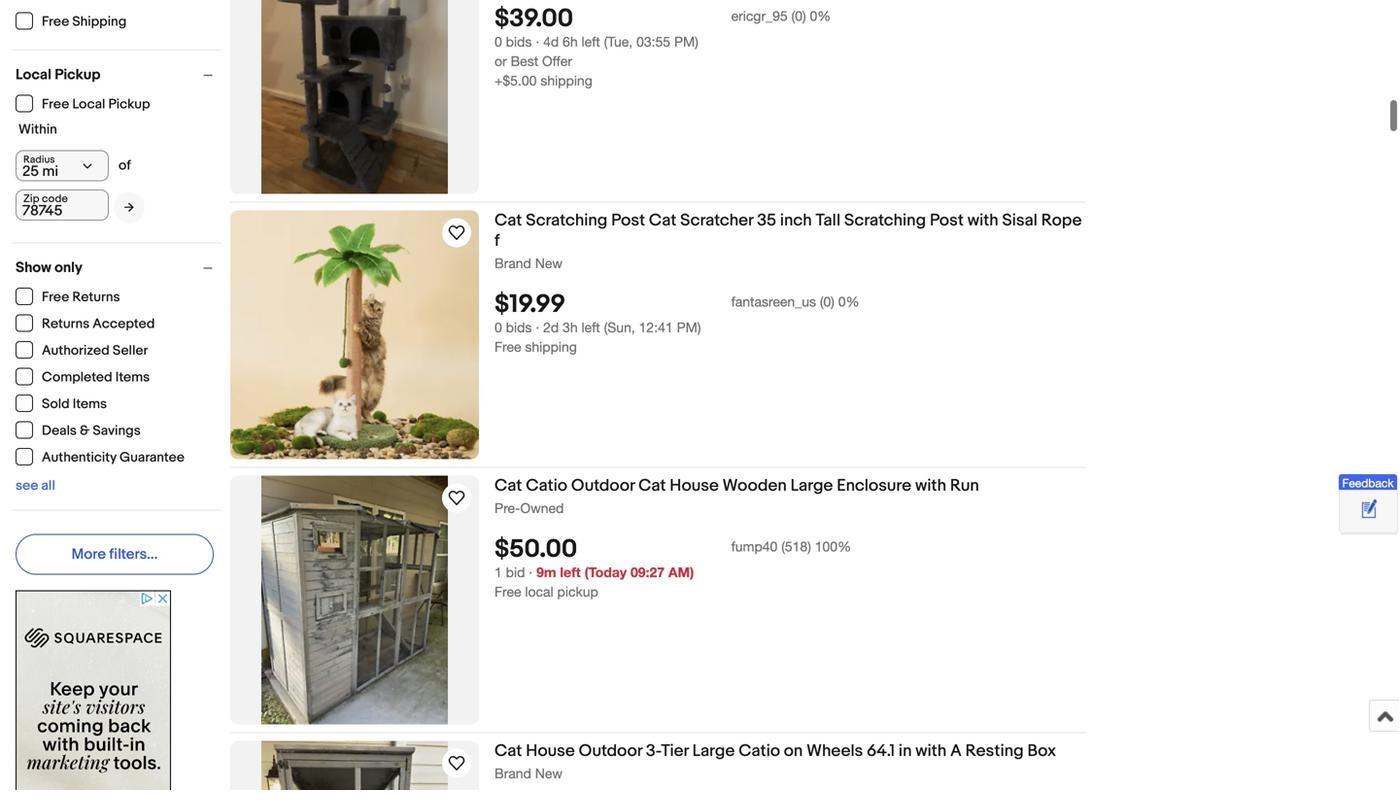 Task type: describe. For each thing, give the bounding box(es) containing it.
f
[[495, 232, 500, 252]]

run
[[950, 477, 980, 497]]

free local pickup link
[[16, 96, 151, 114]]

free shipping
[[42, 15, 127, 31]]

catio inside cat house outdoor 3-tier large catio on wheels 64.1 in with a resting box brand new
[[739, 742, 780, 763]]

0 vertical spatial local
[[16, 67, 51, 85]]

free local pickup
[[42, 97, 150, 114]]

authenticity guarantee link
[[16, 449, 186, 467]]

advertisement region
[[16, 592, 171, 790]]

09:27
[[631, 565, 665, 581]]

local pickup
[[16, 67, 101, 85]]

4d
[[543, 34, 559, 50]]

rope
[[1042, 212, 1082, 232]]

filters...
[[109, 547, 158, 564]]

guarantee
[[120, 451, 185, 467]]

1 post from the left
[[611, 212, 645, 232]]

cat catio outdoor cat house wooden large enclosure with run image
[[261, 477, 448, 726]]

cat house outdoor 3-tier large catio on wheels 64.1 in with a resting box brand new
[[495, 742, 1057, 783]]

see
[[16, 479, 38, 495]]

with inside cat scratching post cat scratcher 35 inch tall scratching post with sisal rope f brand new
[[968, 212, 999, 232]]

fump40
[[731, 539, 778, 555]]

authorized seller link
[[16, 342, 149, 360]]

brand inside cat scratching post cat scratcher 35 inch tall scratching post with sisal rope f brand new
[[495, 256, 532, 272]]

· for $50.00
[[529, 565, 533, 581]]

sold items
[[42, 397, 107, 414]]

completed
[[42, 370, 112, 387]]

pickup
[[557, 584, 599, 601]]

fantasreen_us
[[731, 294, 816, 310]]

1 vertical spatial returns
[[42, 317, 90, 334]]

3h
[[563, 320, 578, 336]]

enclosure
[[837, 477, 912, 497]]

see all
[[16, 479, 55, 495]]

(0) for ericgr_95
[[792, 9, 806, 25]]

authorized
[[42, 344, 110, 360]]

ericgr_95
[[731, 9, 788, 25]]

1 horizontal spatial local
[[72, 97, 105, 114]]

large inside cat house outdoor 3-tier large catio on wheels 64.1 in with a resting box brand new
[[693, 742, 735, 763]]

(518)
[[782, 539, 811, 555]]

inch
[[780, 212, 812, 232]]

fantasreen_us (0) 0% 0 bids · 2d 3h left (sun, 12:41 pm) free shipping
[[495, 294, 860, 356]]

in
[[899, 742, 912, 763]]

03:55
[[637, 34, 671, 50]]

1 horizontal spatial pickup
[[108, 97, 150, 114]]

2 post from the left
[[930, 212, 964, 232]]

3-
[[646, 742, 661, 763]]

cat for scratching
[[495, 212, 522, 232]]

best
[[511, 54, 539, 70]]

cat catio outdoor cat house wooden large enclosure with run link
[[495, 477, 1087, 501]]

pre-
[[495, 501, 520, 517]]

wooden
[[723, 477, 787, 497]]

new inside cat scratching post cat scratcher 35 inch tall scratching post with sisal rope f brand new
[[535, 256, 563, 272]]

cat for catio
[[495, 477, 522, 497]]

show only
[[16, 260, 83, 278]]

pm) for 12:41
[[677, 320, 701, 336]]

savings
[[93, 424, 141, 440]]

or
[[495, 54, 507, 70]]

2d
[[543, 320, 559, 336]]

large inside the cat catio outdoor cat house wooden large enclosure with run pre-owned
[[791, 477, 833, 497]]

free returns link
[[16, 289, 121, 307]]

cat house outdoor 3-tier large catio on wheels 64.1 in with a resting box link
[[495, 742, 1087, 766]]

left for 6h
[[582, 34, 600, 50]]

6h
[[563, 34, 578, 50]]

&
[[80, 424, 90, 440]]

deals
[[42, 424, 77, 440]]

free shipping link
[[16, 13, 128, 31]]

free inside fump40 (518) 100% 1 bid · 9m left (today 09:27 am) free local pickup
[[495, 584, 521, 601]]

cat house outdoor 3-tier large catio on wheels 64.1 in with a resting box image
[[261, 742, 448, 790]]

free returns
[[42, 290, 120, 307]]

authenticity
[[42, 451, 117, 467]]

returns inside 'link'
[[72, 290, 120, 307]]

cat scratching post cat scratcher 35 inch tall scratching post with sisal rope f brand new
[[495, 212, 1082, 272]]

completed items
[[42, 370, 150, 387]]

0% for fantasreen_us (0) 0% 0 bids · 2d 3h left (sun, 12:41 pm) free shipping
[[839, 294, 860, 310]]

more filters... button
[[16, 535, 214, 576]]

100%
[[815, 539, 852, 555]]

offer
[[542, 54, 572, 70]]

0 for or
[[495, 34, 502, 50]]

deals & savings
[[42, 424, 141, 440]]

(sun,
[[604, 320, 635, 336]]

35
[[757, 212, 777, 232]]

deals & savings link
[[16, 422, 142, 440]]

shipping inside fantasreen_us (0) 0% 0 bids · 2d 3h left (sun, 12:41 pm) free shipping
[[525, 340, 577, 356]]

authenticity guarantee
[[42, 451, 185, 467]]

sold items link
[[16, 396, 108, 414]]

wheels
[[807, 742, 863, 763]]

cat scratching post cat scratcher 35 inch tall scratching post with sisal rope f heading
[[495, 212, 1082, 252]]

more filters...
[[72, 547, 158, 564]]

2 scratching from the left
[[845, 212, 926, 232]]

completed items link
[[16, 369, 151, 387]]

tier
[[661, 742, 689, 763]]

$19.99
[[495, 290, 566, 321]]

(today
[[585, 565, 627, 581]]

local
[[525, 584, 554, 601]]

sisal
[[1003, 212, 1038, 232]]



Task type: locate. For each thing, give the bounding box(es) containing it.
left right the 6h
[[582, 34, 600, 50]]

0 vertical spatial bids
[[506, 34, 532, 50]]

returns down free returns 'link'
[[42, 317, 90, 334]]

(0)
[[792, 9, 806, 25], [820, 294, 835, 310]]

free for free returns
[[42, 290, 69, 307]]

pm) right 12:41
[[677, 320, 701, 336]]

0 vertical spatial ·
[[536, 34, 540, 50]]

cat up fump40 (518) 100% 1 bid · 9m left (today 09:27 am) free local pickup at bottom
[[639, 477, 666, 497]]

brand
[[495, 256, 532, 272], [495, 767, 532, 783]]

with inside cat house outdoor 3-tier large catio on wheels 64.1 in with a resting box brand new
[[916, 742, 947, 763]]

free inside fantasreen_us (0) 0% 0 bids · 2d 3h left (sun, 12:41 pm) free shipping
[[495, 340, 521, 356]]

new right watch cat house outdoor 3-tier large catio on wheels 64.1 in with a resting box image at left
[[535, 767, 563, 783]]

brand inside cat house outdoor 3-tier large catio on wheels 64.1 in with a resting box brand new
[[495, 767, 532, 783]]

0 vertical spatial pickup
[[55, 67, 101, 85]]

pm) inside ericgr_95 (0) 0% 0 bids · 4d 6h left (tue, 03:55 pm) or best offer +$5.00 shipping
[[674, 34, 699, 50]]

shipping
[[541, 73, 593, 89], [525, 340, 577, 356]]

left for 3h
[[582, 320, 600, 336]]

0 vertical spatial 0%
[[810, 9, 831, 25]]

+$5.00
[[495, 73, 537, 89]]

bids for best
[[506, 34, 532, 50]]

0 horizontal spatial (0)
[[792, 9, 806, 25]]

bids
[[506, 34, 532, 50], [506, 320, 532, 336]]

0 horizontal spatial local
[[16, 67, 51, 85]]

free inside 'link'
[[42, 290, 69, 307]]

0% right ericgr_95
[[810, 9, 831, 25]]

left inside fump40 (518) 100% 1 bid · 9m left (today 09:27 am) free local pickup
[[560, 565, 581, 581]]

cat catio outdoor cat house wooden large enclosure with run pre-owned
[[495, 477, 980, 517]]

2 vertical spatial with
[[916, 742, 947, 763]]

1 horizontal spatial scratching
[[845, 212, 926, 232]]

1 bids from the top
[[506, 34, 532, 50]]

new up $19.99
[[535, 256, 563, 272]]

all
[[41, 479, 55, 495]]

new
[[535, 256, 563, 272], [535, 767, 563, 783]]

cat scratching post image
[[261, 0, 448, 195]]

cat for house
[[495, 742, 522, 763]]

0 vertical spatial house
[[670, 477, 719, 497]]

post left sisal
[[930, 212, 964, 232]]

authorized seller
[[42, 344, 148, 360]]

catio inside the cat catio outdoor cat house wooden large enclosure with run pre-owned
[[526, 477, 568, 497]]

0 for free
[[495, 320, 502, 336]]

· left "2d"
[[536, 320, 540, 336]]

· inside fantasreen_us (0) 0% 0 bids · 2d 3h left (sun, 12:41 pm) free shipping
[[536, 320, 540, 336]]

bids left "2d"
[[506, 320, 532, 336]]

outdoor for house
[[579, 742, 642, 763]]

items for completed items
[[115, 370, 150, 387]]

outdoor inside the cat catio outdoor cat house wooden large enclosure with run pre-owned
[[571, 477, 635, 497]]

tall
[[816, 212, 841, 232]]

a
[[951, 742, 962, 763]]

cat up the pre-
[[495, 477, 522, 497]]

cat right watch cat house outdoor 3-tier large catio on wheels 64.1 in with a resting box image at left
[[495, 742, 522, 763]]

free
[[42, 15, 69, 31], [42, 97, 69, 114], [42, 290, 69, 307], [495, 340, 521, 356], [495, 584, 521, 601]]

outdoor left 3- on the bottom left of page
[[579, 742, 642, 763]]

1 vertical spatial shipping
[[525, 340, 577, 356]]

house right watch cat house outdoor 3-tier large catio on wheels 64.1 in with a resting box image at left
[[526, 742, 575, 763]]

post left scratcher
[[611, 212, 645, 232]]

·
[[536, 34, 540, 50], [536, 320, 540, 336], [529, 565, 533, 581]]

0 vertical spatial shipping
[[541, 73, 593, 89]]

fump40 (518) 100% 1 bid · 9m left (today 09:27 am) free local pickup
[[495, 539, 852, 601]]

left right 3h
[[582, 320, 600, 336]]

bids inside fantasreen_us (0) 0% 0 bids · 2d 3h left (sun, 12:41 pm) free shipping
[[506, 320, 532, 336]]

pm) inside fantasreen_us (0) 0% 0 bids · 2d 3h left (sun, 12:41 pm) free shipping
[[677, 320, 701, 336]]

large right wooden
[[791, 477, 833, 497]]

feedback
[[1343, 476, 1394, 490]]

free for free shipping
[[42, 15, 69, 31]]

watch cat catio outdoor cat house wooden large enclosure with run image
[[445, 488, 468, 511]]

local
[[16, 67, 51, 85], [72, 97, 105, 114]]

0 vertical spatial brand
[[495, 256, 532, 272]]

1 horizontal spatial items
[[115, 370, 150, 387]]

0 vertical spatial 0
[[495, 34, 502, 50]]

1 vertical spatial with
[[916, 477, 947, 497]]

see all button
[[16, 479, 55, 495]]

0 vertical spatial outdoor
[[571, 477, 635, 497]]

0 vertical spatial catio
[[526, 477, 568, 497]]

of
[[119, 159, 131, 175]]

0 horizontal spatial items
[[73, 397, 107, 414]]

pickup down the local pickup dropdown button
[[108, 97, 150, 114]]

1 vertical spatial left
[[582, 320, 600, 336]]

1 vertical spatial bids
[[506, 320, 532, 336]]

cat left scratcher
[[649, 212, 677, 232]]

with
[[968, 212, 999, 232], [916, 477, 947, 497], [916, 742, 947, 763]]

post
[[611, 212, 645, 232], [930, 212, 964, 232]]

0 horizontal spatial catio
[[526, 477, 568, 497]]

9m
[[537, 565, 556, 581]]

0 vertical spatial returns
[[72, 290, 120, 307]]

bids inside ericgr_95 (0) 0% 0 bids · 4d 6h left (tue, 03:55 pm) or best offer +$5.00 shipping
[[506, 34, 532, 50]]

bids up best at top left
[[506, 34, 532, 50]]

1 vertical spatial large
[[693, 742, 735, 763]]

with inside the cat catio outdoor cat house wooden large enclosure with run pre-owned
[[916, 477, 947, 497]]

shipping down "2d"
[[525, 340, 577, 356]]

house inside the cat catio outdoor cat house wooden large enclosure with run pre-owned
[[670, 477, 719, 497]]

1 vertical spatial 0
[[495, 320, 502, 336]]

new inside cat house outdoor 3-tier large catio on wheels 64.1 in with a resting box brand new
[[535, 767, 563, 783]]

items down seller
[[115, 370, 150, 387]]

returns accepted
[[42, 317, 155, 334]]

brand down f
[[495, 256, 532, 272]]

(0) inside ericgr_95 (0) 0% 0 bids · 4d 6h left (tue, 03:55 pm) or best offer +$5.00 shipping
[[792, 9, 806, 25]]

pm) for 03:55
[[674, 34, 699, 50]]

0 horizontal spatial large
[[693, 742, 735, 763]]

items
[[115, 370, 150, 387], [73, 397, 107, 414]]

0% for ericgr_95 (0) 0% 0 bids · 4d 6h left (tue, 03:55 pm) or best offer +$5.00 shipping
[[810, 9, 831, 25]]

shipping inside ericgr_95 (0) 0% 0 bids · 4d 6h left (tue, 03:55 pm) or best offer +$5.00 shipping
[[541, 73, 593, 89]]

shipping down offer
[[541, 73, 593, 89]]

on
[[784, 742, 803, 763]]

1 horizontal spatial (0)
[[820, 294, 835, 310]]

outdoor up (today at the bottom of the page
[[571, 477, 635, 497]]

brand right watch cat house outdoor 3-tier large catio on wheels 64.1 in with a resting box image at left
[[495, 767, 532, 783]]

0% inside fantasreen_us (0) 0% 0 bids · 2d 3h left (sun, 12:41 pm) free shipping
[[839, 294, 860, 310]]

outdoor
[[571, 477, 635, 497], [579, 742, 642, 763]]

0 horizontal spatial pickup
[[55, 67, 101, 85]]

cat
[[495, 212, 522, 232], [649, 212, 677, 232], [495, 477, 522, 497], [639, 477, 666, 497], [495, 742, 522, 763]]

bids for shipping
[[506, 320, 532, 336]]

(0) inside fantasreen_us (0) 0% 0 bids · 2d 3h left (sun, 12:41 pm) free shipping
[[820, 294, 835, 310]]

1 new from the top
[[535, 256, 563, 272]]

1 vertical spatial pickup
[[108, 97, 150, 114]]

free down $19.99
[[495, 340, 521, 356]]

catio up the owned
[[526, 477, 568, 497]]

2 new from the top
[[535, 767, 563, 783]]

1 vertical spatial catio
[[739, 742, 780, 763]]

1 0 from the top
[[495, 34, 502, 50]]

pm) right 03:55
[[674, 34, 699, 50]]

1 vertical spatial new
[[535, 767, 563, 783]]

1 scratching from the left
[[526, 212, 608, 232]]

1 vertical spatial outdoor
[[579, 742, 642, 763]]

within
[[18, 123, 57, 139]]

house inside cat house outdoor 3-tier large catio on wheels 64.1 in with a resting box brand new
[[526, 742, 575, 763]]

2 vertical spatial ·
[[529, 565, 533, 581]]

0 inside ericgr_95 (0) 0% 0 bids · 4d 6h left (tue, 03:55 pm) or best offer +$5.00 shipping
[[495, 34, 502, 50]]

local down the local pickup dropdown button
[[72, 97, 105, 114]]

1 horizontal spatial 0%
[[839, 294, 860, 310]]

accepted
[[93, 317, 155, 334]]

· right bid
[[529, 565, 533, 581]]

pm)
[[674, 34, 699, 50], [677, 320, 701, 336]]

· for $19.99
[[536, 320, 540, 336]]

2 0 from the top
[[495, 320, 502, 336]]

12:41
[[639, 320, 673, 336]]

0 vertical spatial items
[[115, 370, 150, 387]]

0 vertical spatial left
[[582, 34, 600, 50]]

pickup up free local pickup link
[[55, 67, 101, 85]]

None text field
[[16, 191, 109, 222]]

0 vertical spatial pm)
[[674, 34, 699, 50]]

watch cat scratching post cat scratcher 35 inch tall scratching post with sisal rope f image
[[445, 222, 468, 246]]

1 vertical spatial local
[[72, 97, 105, 114]]

left inside fantasreen_us (0) 0% 0 bids · 2d 3h left (sun, 12:41 pm) free shipping
[[582, 320, 600, 336]]

bid
[[506, 565, 525, 581]]

cat scratching post cat scratcher 35 inch tall scratching post with sisal rope f link
[[495, 212, 1087, 256]]

with left sisal
[[968, 212, 999, 232]]

$39.00
[[495, 5, 574, 35]]

2 brand from the top
[[495, 767, 532, 783]]

free for free local pickup
[[42, 97, 69, 114]]

scratching right tall
[[845, 212, 926, 232]]

box
[[1028, 742, 1057, 763]]

0 vertical spatial new
[[535, 256, 563, 272]]

· left 4d
[[536, 34, 540, 50]]

free down show only
[[42, 290, 69, 307]]

(tue,
[[604, 34, 633, 50]]

ericgr_95 (0) 0% 0 bids · 4d 6h left (tue, 03:55 pm) or best offer +$5.00 shipping
[[495, 9, 831, 89]]

1 vertical spatial ·
[[536, 320, 540, 336]]

free left shipping
[[42, 15, 69, 31]]

· inside ericgr_95 (0) 0% 0 bids · 4d 6h left (tue, 03:55 pm) or best offer +$5.00 shipping
[[536, 34, 540, 50]]

(0) for fantasreen_us
[[820, 294, 835, 310]]

returns accepted link
[[16, 316, 156, 334]]

(0) right fantasreen_us
[[820, 294, 835, 310]]

items for sold items
[[73, 397, 107, 414]]

0 inside fantasreen_us (0) 0% 0 bids · 2d 3h left (sun, 12:41 pm) free shipping
[[495, 320, 502, 336]]

0
[[495, 34, 502, 50], [495, 320, 502, 336]]

left
[[582, 34, 600, 50], [582, 320, 600, 336], [560, 565, 581, 581]]

0 left "2d"
[[495, 320, 502, 336]]

free down bid
[[495, 584, 521, 601]]

am)
[[669, 565, 694, 581]]

house left wooden
[[670, 477, 719, 497]]

scratcher
[[680, 212, 754, 232]]

with left a
[[916, 742, 947, 763]]

show only button
[[16, 260, 222, 278]]

catio
[[526, 477, 568, 497], [739, 742, 780, 763]]

apply within filter image
[[124, 202, 134, 215]]

(0) right ericgr_95
[[792, 9, 806, 25]]

1 vertical spatial items
[[73, 397, 107, 414]]

with left run
[[916, 477, 947, 497]]

outdoor inside cat house outdoor 3-tier large catio on wheels 64.1 in with a resting box brand new
[[579, 742, 642, 763]]

0 vertical spatial (0)
[[792, 9, 806, 25]]

1 horizontal spatial catio
[[739, 742, 780, 763]]

returns up returns accepted
[[72, 290, 120, 307]]

1 vertical spatial brand
[[495, 767, 532, 783]]

64.1
[[867, 742, 895, 763]]

items up deals & savings
[[73, 397, 107, 414]]

scratching right f
[[526, 212, 608, 232]]

0% inside ericgr_95 (0) 0% 0 bids · 4d 6h left (tue, 03:55 pm) or best offer +$5.00 shipping
[[810, 9, 831, 25]]

1
[[495, 565, 502, 581]]

0%
[[810, 9, 831, 25], [839, 294, 860, 310]]

shipping
[[72, 15, 127, 31]]

cat catio outdoor cat house wooden large enclosure with run heading
[[495, 477, 980, 497]]

0 horizontal spatial scratching
[[526, 212, 608, 232]]

only
[[55, 260, 83, 278]]

1 vertical spatial pm)
[[677, 320, 701, 336]]

0 vertical spatial with
[[968, 212, 999, 232]]

0 vertical spatial large
[[791, 477, 833, 497]]

more
[[72, 547, 106, 564]]

pickup
[[55, 67, 101, 85], [108, 97, 150, 114]]

cat inside cat house outdoor 3-tier large catio on wheels 64.1 in with a resting box brand new
[[495, 742, 522, 763]]

0 horizontal spatial 0%
[[810, 9, 831, 25]]

0 horizontal spatial post
[[611, 212, 645, 232]]

2 vertical spatial left
[[560, 565, 581, 581]]

left up pickup
[[560, 565, 581, 581]]

1 horizontal spatial large
[[791, 477, 833, 497]]

show
[[16, 260, 51, 278]]

1 horizontal spatial house
[[670, 477, 719, 497]]

house
[[670, 477, 719, 497], [526, 742, 575, 763]]

watch cat house outdoor 3-tier large catio on wheels 64.1 in with a resting box image
[[445, 753, 468, 776]]

· inside fump40 (518) 100% 1 bid · 9m left (today 09:27 am) free local pickup
[[529, 565, 533, 581]]

items inside "link"
[[73, 397, 107, 414]]

0% right fantasreen_us
[[839, 294, 860, 310]]

cat right watch cat scratching post cat scratcher 35 inch tall scratching post with sisal rope f image
[[495, 212, 522, 232]]

left inside ericgr_95 (0) 0% 0 bids · 4d 6h left (tue, 03:55 pm) or best offer +$5.00 shipping
[[582, 34, 600, 50]]

0 up or on the top left of page
[[495, 34, 502, 50]]

free down local pickup
[[42, 97, 69, 114]]

resting
[[966, 742, 1024, 763]]

1 vertical spatial house
[[526, 742, 575, 763]]

local pickup button
[[16, 67, 222, 85]]

outdoor for catio
[[571, 477, 635, 497]]

1 vertical spatial 0%
[[839, 294, 860, 310]]

sold
[[42, 397, 70, 414]]

cat house outdoor 3-tier large catio on wheels 64.1 in with a resting box heading
[[495, 742, 1057, 763]]

1 vertical spatial (0)
[[820, 294, 835, 310]]

scratching
[[526, 212, 608, 232], [845, 212, 926, 232]]

1 brand from the top
[[495, 256, 532, 272]]

1 horizontal spatial post
[[930, 212, 964, 232]]

cat scratching post cat scratcher 35 inch tall scratching post with sisal rope f image
[[230, 212, 479, 460]]

2 bids from the top
[[506, 320, 532, 336]]

$50.00
[[495, 535, 578, 566]]

local up within
[[16, 67, 51, 85]]

large right 'tier'
[[693, 742, 735, 763]]

0 horizontal spatial house
[[526, 742, 575, 763]]

owned
[[520, 501, 564, 517]]

catio left on
[[739, 742, 780, 763]]



Task type: vqa. For each thing, say whether or not it's contained in the screenshot.
Output(GAS) to the top
no



